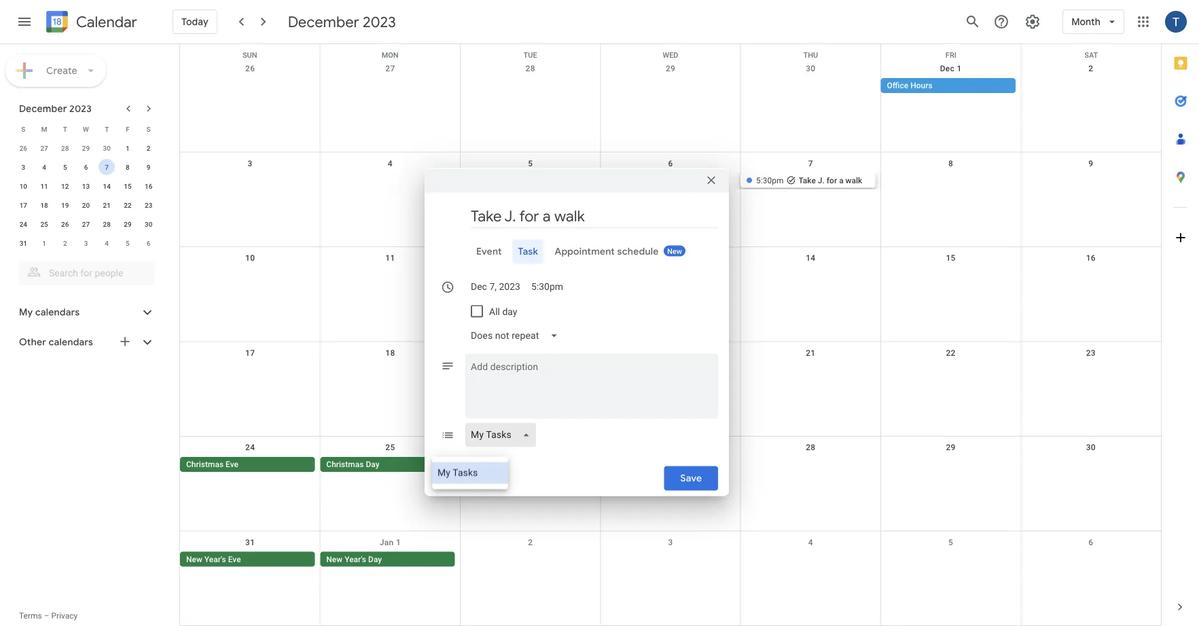 Task type: describe. For each thing, give the bounding box(es) containing it.
1 vertical spatial 17
[[245, 348, 255, 358]]

new for new year's day
[[326, 555, 343, 564]]

29 element
[[120, 216, 136, 232]]

fri
[[946, 51, 957, 59]]

for
[[827, 176, 837, 185]]

sat
[[1085, 51, 1098, 59]]

year's for day
[[345, 555, 366, 564]]

terms
[[19, 612, 42, 621]]

1 vertical spatial 11
[[386, 254, 395, 263]]

my tasks option
[[432, 463, 508, 484]]

1 horizontal spatial 12
[[526, 254, 535, 263]]

m
[[41, 125, 47, 133]]

25 inside row group
[[40, 220, 48, 228]]

3 inside january 3 element
[[84, 239, 88, 247]]

support image
[[994, 14, 1010, 30]]

new year's eve button
[[180, 552, 315, 567]]

mon
[[382, 51, 399, 59]]

eve inside the christmas eve button
[[226, 460, 239, 470]]

my calendars button
[[3, 302, 169, 324]]

7 cell
[[96, 158, 117, 177]]

18 element
[[36, 197, 52, 213]]

1 vertical spatial december 2023
[[19, 103, 92, 115]]

7 inside cell
[[105, 163, 109, 171]]

27 element
[[78, 216, 94, 232]]

18 inside grid
[[386, 348, 395, 358]]

january 2 element
[[57, 235, 73, 251]]

21 element
[[99, 197, 115, 213]]

christmas for christmas eve
[[186, 460, 224, 470]]

jan
[[380, 538, 394, 547]]

task button
[[513, 240, 544, 264]]

11 inside row group
[[40, 182, 48, 190]]

sun
[[243, 51, 257, 59]]

24 element
[[15, 216, 32, 232]]

Start time text field
[[531, 279, 564, 295]]

w
[[83, 125, 89, 133]]

18 inside 18 element
[[40, 201, 48, 209]]

1 down "25" element
[[42, 239, 46, 247]]

new year's day
[[326, 555, 382, 564]]

november 27 element
[[36, 140, 52, 156]]

month button
[[1063, 5, 1125, 38]]

today
[[181, 16, 208, 28]]

privacy
[[51, 612, 78, 621]]

my calendars
[[19, 307, 80, 319]]

1 horizontal spatial 15
[[946, 254, 956, 263]]

row group containing 26
[[13, 139, 159, 253]]

16 element
[[140, 178, 157, 194]]

all day
[[489, 306, 518, 317]]

17 element
[[15, 197, 32, 213]]

19 inside grid
[[526, 348, 535, 358]]

31 for jan 1
[[245, 538, 255, 547]]

22 inside 22 element
[[124, 201, 132, 209]]

0 vertical spatial december 2023
[[288, 12, 396, 31]]

15 element
[[120, 178, 136, 194]]

terms – privacy
[[19, 612, 78, 621]]

christmas eve button
[[180, 457, 315, 472]]

1 horizontal spatial 13
[[666, 254, 676, 263]]

0 vertical spatial december
[[288, 12, 359, 31]]

dec
[[940, 64, 955, 73]]

terms link
[[19, 612, 42, 621]]

13 inside 13 element
[[82, 182, 90, 190]]

january 3 element
[[78, 235, 94, 251]]

other calendars button
[[3, 332, 169, 353]]

task
[[518, 246, 539, 258]]

christmas day button
[[320, 457, 455, 472]]

1 horizontal spatial 10
[[245, 254, 255, 263]]

1 horizontal spatial 2023
[[363, 12, 396, 31]]

office hours button
[[881, 78, 1016, 93]]

Start date text field
[[471, 279, 521, 295]]

calendars for other calendars
[[49, 336, 93, 349]]

event
[[476, 246, 502, 258]]

12 element
[[57, 178, 73, 194]]

1 right the jan at bottom left
[[396, 538, 401, 547]]

14 element
[[99, 178, 115, 194]]

day inside button
[[366, 460, 380, 470]]

Search for people text field
[[27, 261, 147, 285]]

wed
[[663, 51, 679, 59]]

new element
[[664, 246, 686, 257]]

1 horizontal spatial 25
[[386, 443, 395, 453]]

Add title text field
[[471, 206, 718, 227]]

10 inside 10 element
[[19, 182, 27, 190]]

christmas eve
[[186, 460, 239, 470]]

1 vertical spatial 20
[[666, 348, 676, 358]]

eve inside new year's eve button
[[228, 555, 241, 564]]

today button
[[173, 5, 217, 38]]

31 for 1
[[19, 239, 27, 247]]

14 inside row group
[[103, 182, 111, 190]]

9 for sun
[[1089, 159, 1094, 168]]

j.
[[818, 176, 825, 185]]

1 right dec
[[957, 64, 962, 73]]

new
[[667, 247, 682, 256]]

a
[[839, 176, 844, 185]]

17 inside 17 element
[[19, 201, 27, 209]]

all
[[489, 306, 500, 317]]



Task type: locate. For each thing, give the bounding box(es) containing it.
calendar element
[[43, 8, 137, 38]]

0 vertical spatial 19
[[61, 201, 69, 209]]

7
[[809, 159, 813, 168], [105, 163, 109, 171]]

s right f
[[147, 125, 151, 133]]

0 vertical spatial 31
[[19, 239, 27, 247]]

christmas
[[186, 460, 224, 470], [326, 460, 364, 470]]

walk
[[846, 176, 863, 185]]

25 down 18 element on the top left of page
[[40, 220, 48, 228]]

0 vertical spatial 27
[[386, 64, 395, 73]]

21 inside 21 element
[[103, 201, 111, 209]]

16 inside the 16 element
[[145, 182, 152, 190]]

24
[[19, 220, 27, 228], [245, 443, 255, 453]]

0 horizontal spatial december
[[19, 103, 67, 115]]

0 horizontal spatial 23
[[145, 201, 152, 209]]

1 vertical spatial 21
[[806, 348, 816, 358]]

row containing s
[[13, 120, 159, 139]]

23 inside "element"
[[145, 201, 152, 209]]

1 horizontal spatial 11
[[386, 254, 395, 263]]

1 vertical spatial 13
[[666, 254, 676, 263]]

1 horizontal spatial 9
[[1089, 159, 1094, 168]]

1 vertical spatial 14
[[806, 254, 816, 263]]

31 up new year's eve button
[[245, 538, 255, 547]]

7 up take
[[809, 159, 813, 168]]

2
[[1089, 64, 1094, 73], [147, 144, 151, 152], [63, 239, 67, 247], [528, 538, 533, 547]]

13 right schedule on the top right
[[666, 254, 676, 263]]

12 up start time text field
[[526, 254, 535, 263]]

new inside "new year's day" button
[[326, 555, 343, 564]]

t up november 28 element
[[63, 125, 67, 133]]

1 horizontal spatial 18
[[386, 348, 395, 358]]

1 down f
[[126, 144, 130, 152]]

0 horizontal spatial 16
[[145, 182, 152, 190]]

1 vertical spatial 19
[[526, 348, 535, 358]]

office hours
[[887, 81, 933, 90]]

26 element
[[57, 216, 73, 232]]

1 vertical spatial 22
[[946, 348, 956, 358]]

0 horizontal spatial 20
[[82, 201, 90, 209]]

1 vertical spatial 18
[[386, 348, 395, 358]]

0 vertical spatial 13
[[82, 182, 90, 190]]

23 element
[[140, 197, 157, 213]]

24 up the christmas eve button
[[245, 443, 255, 453]]

1 vertical spatial december
[[19, 103, 67, 115]]

1 vertical spatial 24
[[245, 443, 255, 453]]

other
[[19, 336, 46, 349]]

0 horizontal spatial 14
[[103, 182, 111, 190]]

0 vertical spatial 12
[[61, 182, 69, 190]]

0 horizontal spatial 12
[[61, 182, 69, 190]]

1 horizontal spatial 20
[[666, 348, 676, 358]]

cell
[[180, 78, 320, 94], [320, 78, 461, 94], [461, 78, 601, 94], [601, 78, 741, 94], [741, 78, 881, 94], [1021, 78, 1162, 94], [180, 173, 320, 189], [320, 173, 461, 189], [601, 173, 741, 189], [881, 173, 1021, 189], [1021, 173, 1162, 189], [461, 457, 601, 474], [601, 457, 741, 474], [741, 457, 881, 474], [881, 457, 1021, 474], [1021, 457, 1162, 474], [461, 552, 601, 569], [601, 552, 741, 569], [881, 552, 1021, 569], [1021, 552, 1162, 569]]

–
[[44, 612, 49, 621]]

1 new from the left
[[186, 555, 202, 564]]

new
[[186, 555, 202, 564], [326, 555, 343, 564]]

31 element
[[15, 235, 32, 251]]

8
[[949, 159, 954, 168], [126, 163, 130, 171]]

calendars for my calendars
[[35, 307, 80, 319]]

8 for december 2023
[[126, 163, 130, 171]]

1 horizontal spatial s
[[147, 125, 151, 133]]

1 horizontal spatial christmas
[[326, 460, 364, 470]]

1 year's from the left
[[204, 555, 226, 564]]

december 2023 up mon
[[288, 12, 396, 31]]

1 horizontal spatial year's
[[345, 555, 366, 564]]

22 inside grid
[[946, 348, 956, 358]]

8 inside row group
[[126, 163, 130, 171]]

2 new from the left
[[326, 555, 343, 564]]

2 s from the left
[[147, 125, 151, 133]]

thu
[[804, 51, 818, 59]]

dec 1
[[940, 64, 962, 73]]

3
[[248, 159, 253, 168], [21, 163, 25, 171], [84, 239, 88, 247], [668, 538, 673, 547]]

t up november 30 element
[[105, 125, 109, 133]]

1 horizontal spatial december
[[288, 12, 359, 31]]

task list list box
[[432, 457, 508, 490]]

21
[[103, 201, 111, 209], [806, 348, 816, 358]]

0 horizontal spatial new
[[186, 555, 202, 564]]

january 5 element
[[120, 235, 136, 251]]

1 vertical spatial 15
[[946, 254, 956, 263]]

2 t from the left
[[105, 125, 109, 133]]

1 horizontal spatial 24
[[245, 443, 255, 453]]

15 inside row group
[[124, 182, 132, 190]]

0 horizontal spatial 27
[[40, 144, 48, 152]]

december
[[288, 12, 359, 31], [19, 103, 67, 115]]

year's inside button
[[345, 555, 366, 564]]

day inside button
[[368, 555, 382, 564]]

0 vertical spatial 11
[[40, 182, 48, 190]]

jan 1
[[380, 538, 401, 547]]

27 down mon
[[386, 64, 395, 73]]

0 vertical spatial 25
[[40, 220, 48, 228]]

1 vertical spatial 12
[[526, 254, 535, 263]]

take
[[799, 176, 816, 185]]

13 up 20 element
[[82, 182, 90, 190]]

2 year's from the left
[[345, 555, 366, 564]]

1 vertical spatial eve
[[228, 555, 241, 564]]

0 horizontal spatial 13
[[82, 182, 90, 190]]

10
[[19, 182, 27, 190], [245, 254, 255, 263]]

take j. for a walk
[[799, 176, 863, 185]]

november 26 element
[[15, 140, 32, 156]]

1 vertical spatial 2023
[[69, 103, 92, 115]]

20 element
[[78, 197, 94, 213]]

1 vertical spatial calendars
[[49, 336, 93, 349]]

0 vertical spatial 16
[[145, 182, 152, 190]]

0 vertical spatial day
[[366, 460, 380, 470]]

31 inside "element"
[[19, 239, 27, 247]]

8 for sun
[[949, 159, 954, 168]]

22
[[124, 201, 132, 209], [946, 348, 956, 358]]

20 inside row group
[[82, 201, 90, 209]]

1 vertical spatial 16
[[1087, 254, 1096, 263]]

january 6 element
[[140, 235, 157, 251]]

0 horizontal spatial 9
[[147, 163, 151, 171]]

25
[[40, 220, 48, 228], [386, 443, 395, 453]]

0 horizontal spatial 17
[[19, 201, 27, 209]]

0 vertical spatial 14
[[103, 182, 111, 190]]

15
[[124, 182, 132, 190], [946, 254, 956, 263]]

settings menu image
[[1025, 14, 1041, 30]]

grid containing 26
[[179, 44, 1162, 627]]

29
[[666, 64, 676, 73], [82, 144, 90, 152], [124, 220, 132, 228], [946, 443, 956, 453]]

0 horizontal spatial december 2023
[[19, 103, 92, 115]]

eve
[[226, 460, 239, 470], [228, 555, 241, 564]]

27 for 1
[[40, 144, 48, 152]]

28 element
[[99, 216, 115, 232]]

0 horizontal spatial 22
[[124, 201, 132, 209]]

1 horizontal spatial 14
[[806, 254, 816, 263]]

1 christmas from the left
[[186, 460, 224, 470]]

7 down november 30 element
[[105, 163, 109, 171]]

0 horizontal spatial 25
[[40, 220, 48, 228]]

0 vertical spatial 15
[[124, 182, 132, 190]]

appointment
[[555, 246, 615, 258]]

1 horizontal spatial t
[[105, 125, 109, 133]]

1 horizontal spatial 23
[[1087, 348, 1096, 358]]

31 down 24 element
[[19, 239, 27, 247]]

0 horizontal spatial 8
[[126, 163, 130, 171]]

2023 up w
[[69, 103, 92, 115]]

create
[[46, 65, 77, 77]]

None search field
[[0, 256, 169, 285]]

12
[[61, 182, 69, 190], [526, 254, 535, 263]]

9 inside row group
[[147, 163, 151, 171]]

november 28 element
[[57, 140, 73, 156]]

december 2023 grid
[[13, 120, 159, 253]]

27 down m at the top left of page
[[40, 144, 48, 152]]

27 inside grid
[[386, 64, 395, 73]]

0 vertical spatial 21
[[103, 201, 111, 209]]

new year's day button
[[320, 552, 455, 567]]

1 horizontal spatial 21
[[806, 348, 816, 358]]

1
[[957, 64, 962, 73], [126, 144, 130, 152], [42, 239, 46, 247], [396, 538, 401, 547]]

s
[[21, 125, 25, 133], [147, 125, 151, 133]]

0 vertical spatial 2023
[[363, 12, 396, 31]]

14
[[103, 182, 111, 190], [806, 254, 816, 263]]

main drawer image
[[16, 14, 33, 30]]

year's for eve
[[204, 555, 226, 564]]

24 up 31 "element"
[[19, 220, 27, 228]]

27 up january 3 element
[[82, 220, 90, 228]]

30 element
[[140, 216, 157, 232]]

23
[[145, 201, 152, 209], [1087, 348, 1096, 358]]

25 element
[[36, 216, 52, 232]]

row
[[180, 44, 1162, 59], [180, 58, 1162, 153], [13, 120, 159, 139], [13, 139, 159, 158], [180, 153, 1162, 247], [13, 158, 159, 177], [13, 177, 159, 196], [13, 196, 159, 215], [13, 215, 159, 234], [13, 234, 159, 253], [180, 247, 1162, 342], [180, 342, 1162, 437], [180, 437, 1162, 532], [180, 532, 1162, 627]]

0 horizontal spatial 7
[[105, 163, 109, 171]]

christmas for christmas day
[[326, 460, 364, 470]]

2 vertical spatial 27
[[82, 220, 90, 228]]

1 horizontal spatial tab list
[[1162, 44, 1200, 589]]

1 horizontal spatial 31
[[245, 538, 255, 547]]

event button
[[471, 240, 508, 264]]

12 inside 12 element
[[61, 182, 69, 190]]

0 horizontal spatial christmas
[[186, 460, 224, 470]]

1 horizontal spatial 16
[[1087, 254, 1096, 263]]

1 s from the left
[[21, 125, 25, 133]]

20
[[82, 201, 90, 209], [666, 348, 676, 358]]

26 inside "element"
[[19, 144, 27, 152]]

calendars
[[35, 307, 80, 319], [49, 336, 93, 349]]

0 vertical spatial 22
[[124, 201, 132, 209]]

17
[[19, 201, 27, 209], [245, 348, 255, 358]]

12 up 19 element
[[61, 182, 69, 190]]

office
[[887, 81, 909, 90]]

1 t from the left
[[63, 125, 67, 133]]

28
[[526, 64, 535, 73], [61, 144, 69, 152], [103, 220, 111, 228], [806, 443, 816, 453]]

Add description text field
[[466, 359, 718, 408]]

calendars up 'other calendars'
[[35, 307, 80, 319]]

22 element
[[120, 197, 136, 213]]

13
[[82, 182, 90, 190], [666, 254, 676, 263]]

25 up christmas day button
[[386, 443, 395, 453]]

30
[[806, 64, 816, 73], [103, 144, 111, 152], [145, 220, 152, 228], [1087, 443, 1096, 453]]

calendar
[[76, 13, 137, 32]]

6
[[668, 159, 673, 168], [84, 163, 88, 171], [147, 239, 151, 247], [1089, 538, 1094, 547]]

1 vertical spatial 10
[[245, 254, 255, 263]]

16
[[145, 182, 152, 190], [1087, 254, 1096, 263]]

1 horizontal spatial december 2023
[[288, 12, 396, 31]]

calendars down my calendars dropdown button
[[49, 336, 93, 349]]

1 vertical spatial day
[[368, 555, 382, 564]]

2 horizontal spatial 27
[[386, 64, 395, 73]]

1 vertical spatial 23
[[1087, 348, 1096, 358]]

1 horizontal spatial 19
[[526, 348, 535, 358]]

row group
[[13, 139, 159, 253]]

tab list containing event
[[436, 240, 718, 264]]

schedule
[[617, 246, 659, 258]]

grid
[[179, 44, 1162, 627]]

0 horizontal spatial 18
[[40, 201, 48, 209]]

0 horizontal spatial 11
[[40, 182, 48, 190]]

0 vertical spatial 18
[[40, 201, 48, 209]]

0 vertical spatial eve
[[226, 460, 239, 470]]

my
[[19, 307, 33, 319]]

13 element
[[78, 178, 94, 194]]

26
[[245, 64, 255, 73], [19, 144, 27, 152], [61, 220, 69, 228], [526, 443, 535, 453]]

0 horizontal spatial 21
[[103, 201, 111, 209]]

0 vertical spatial 17
[[19, 201, 27, 209]]

1 horizontal spatial 7
[[809, 159, 813, 168]]

27
[[386, 64, 395, 73], [40, 144, 48, 152], [82, 220, 90, 228]]

0 horizontal spatial 15
[[124, 182, 132, 190]]

19 element
[[57, 197, 73, 213]]

1 vertical spatial 25
[[386, 443, 395, 453]]

hours
[[911, 81, 933, 90]]

27 for dec 1
[[386, 64, 395, 73]]

0 horizontal spatial s
[[21, 125, 25, 133]]

year's inside button
[[204, 555, 226, 564]]

0 vertical spatial 10
[[19, 182, 27, 190]]

new year's eve
[[186, 555, 241, 564]]

calendar heading
[[73, 13, 137, 32]]

18
[[40, 201, 48, 209], [386, 348, 395, 358]]

add other calendars image
[[118, 335, 132, 349]]

new inside new year's eve button
[[186, 555, 202, 564]]

8 inside grid
[[949, 159, 954, 168]]

1 horizontal spatial 8
[[949, 159, 954, 168]]

10 element
[[15, 178, 32, 194]]

christmas day
[[326, 460, 380, 470]]

0 horizontal spatial 2023
[[69, 103, 92, 115]]

4
[[388, 159, 393, 168], [42, 163, 46, 171], [105, 239, 109, 247], [809, 538, 813, 547]]

november 30 element
[[99, 140, 115, 156]]

0 horizontal spatial 31
[[19, 239, 27, 247]]

0 vertical spatial 23
[[145, 201, 152, 209]]

2 christmas from the left
[[326, 460, 364, 470]]

year's
[[204, 555, 226, 564], [345, 555, 366, 564]]

new for new year's eve
[[186, 555, 202, 564]]

24 inside row group
[[19, 220, 27, 228]]

day
[[366, 460, 380, 470], [368, 555, 382, 564]]

s up november 26 "element"
[[21, 125, 25, 133]]

2023
[[363, 12, 396, 31], [69, 103, 92, 115]]

31
[[19, 239, 27, 247], [245, 538, 255, 547]]

5:30pm
[[757, 176, 784, 185]]

0 horizontal spatial tab list
[[436, 240, 718, 264]]

0 horizontal spatial t
[[63, 125, 67, 133]]

november 29 element
[[78, 140, 94, 156]]

privacy link
[[51, 612, 78, 621]]

december 2023 up m at the top left of page
[[19, 103, 92, 115]]

tab list
[[1162, 44, 1200, 589], [436, 240, 718, 264]]

january 1 element
[[36, 235, 52, 251]]

0 vertical spatial calendars
[[35, 307, 80, 319]]

9 for december 2023
[[147, 163, 151, 171]]

month
[[1072, 16, 1101, 28]]

2023 up mon
[[363, 12, 396, 31]]

1 horizontal spatial 17
[[245, 348, 255, 358]]

day
[[503, 306, 518, 317]]

create button
[[5, 54, 106, 87]]

11
[[40, 182, 48, 190], [386, 254, 395, 263]]

0 horizontal spatial 24
[[19, 220, 27, 228]]

1 horizontal spatial 22
[[946, 348, 956, 358]]

9
[[1089, 159, 1094, 168], [147, 163, 151, 171]]

11 element
[[36, 178, 52, 194]]

row containing sun
[[180, 44, 1162, 59]]

t
[[63, 125, 67, 133], [105, 125, 109, 133]]

19 inside 19 element
[[61, 201, 69, 209]]

1 horizontal spatial 27
[[82, 220, 90, 228]]

1 vertical spatial 31
[[245, 538, 255, 547]]

tue
[[524, 51, 537, 59]]

0 horizontal spatial year's
[[204, 555, 226, 564]]

appointment schedule
[[555, 246, 659, 258]]

5
[[528, 159, 533, 168], [63, 163, 67, 171], [126, 239, 130, 247], [949, 538, 954, 547]]

None field
[[466, 324, 569, 348], [466, 423, 542, 448], [466, 324, 569, 348], [466, 423, 542, 448]]

f
[[126, 125, 130, 133]]

january 4 element
[[99, 235, 115, 251]]

other calendars
[[19, 336, 93, 349]]



Task type: vqa. For each thing, say whether or not it's contained in the screenshot.
the rightmost 2023
yes



